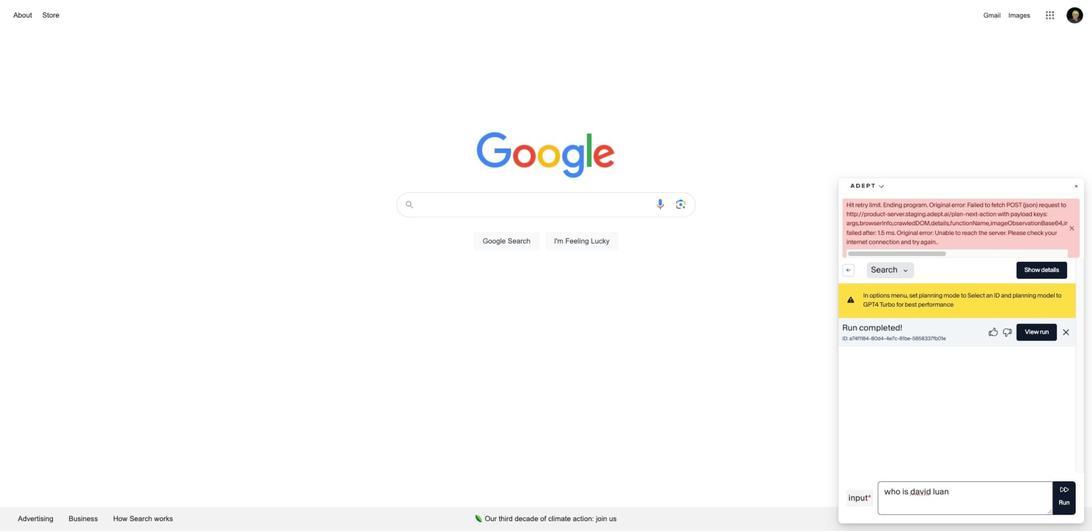 Task type: vqa. For each thing, say whether or not it's contained in the screenshot.
second 27 from the left
no



Task type: describe. For each thing, give the bounding box(es) containing it.
search by image image
[[675, 198, 687, 211]]

google image
[[477, 132, 616, 179]]



Task type: locate. For each thing, give the bounding box(es) containing it.
None search field
[[10, 190, 1082, 262]]

search by voice image
[[654, 198, 667, 211]]



